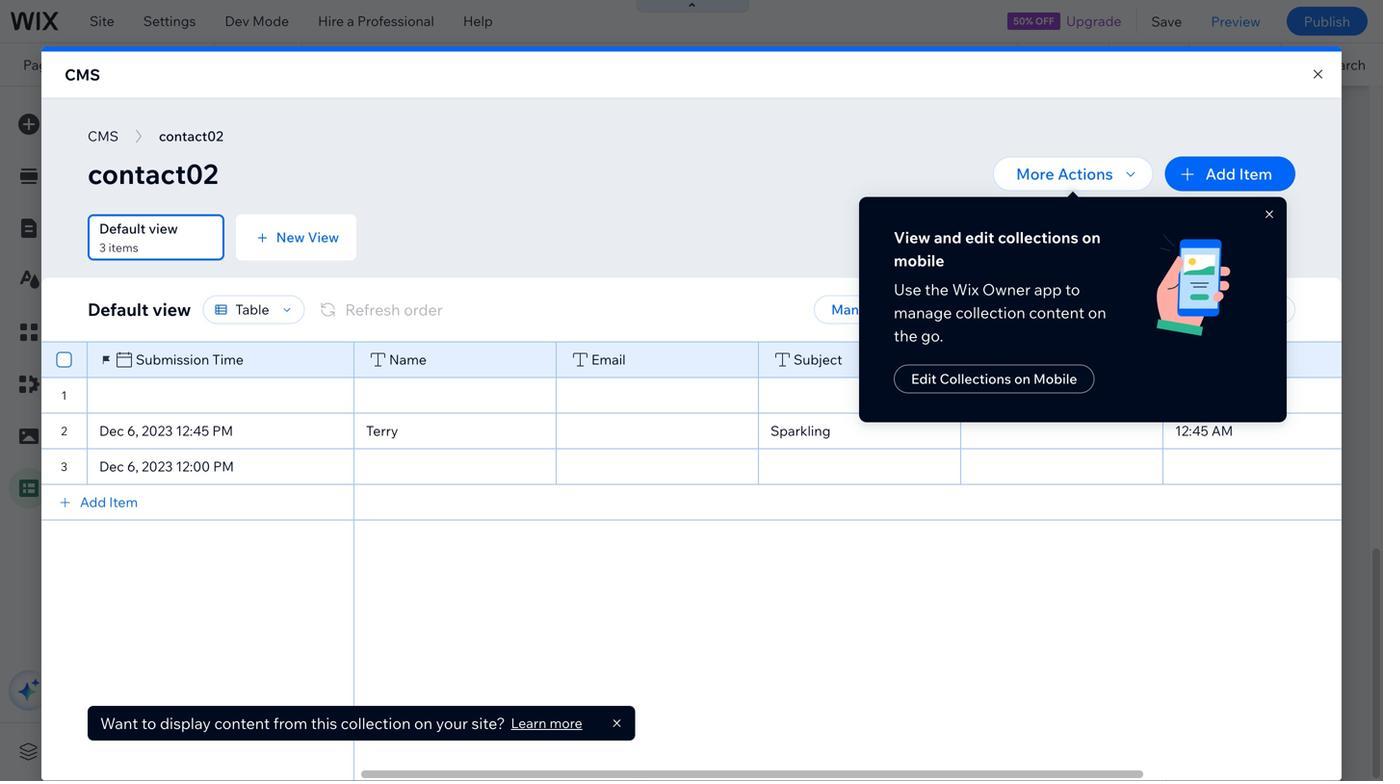 Task type: vqa. For each thing, say whether or not it's contained in the screenshot.
PROJECTS
yes



Task type: describe. For each thing, give the bounding box(es) containing it.
cms
[[65, 65, 100, 84]]

create collection button
[[352, 699, 523, 733]]

publish button
[[1287, 7, 1368, 36]]

save button
[[1137, 0, 1197, 42]]

projects
[[73, 56, 145, 73]]

add a preset
[[397, 743, 477, 760]]

contact02
[[314, 226, 378, 243]]

main
[[82, 156, 113, 173]]

hire
[[318, 13, 344, 29]]

professional
[[357, 13, 434, 29]]

preset
[[437, 743, 477, 760]]

help
[[463, 13, 493, 29]]

add a preset button
[[397, 743, 477, 760]]

form
[[384, 245, 413, 260]]

upgrade
[[1067, 13, 1122, 29]]

dev mode
[[225, 13, 289, 29]]

50% off
[[1014, 15, 1055, 27]]

preview
[[1211, 13, 1261, 30]]

dev
[[225, 13, 250, 29]]

publish
[[1304, 13, 1351, 30]]



Task type: locate. For each thing, give the bounding box(es) containing it.
learn more
[[82, 222, 153, 238]]

1 horizontal spatial a
[[427, 743, 434, 760]]

create collection
[[375, 706, 500, 726]]

off
[[1036, 15, 1055, 27]]

50%
[[1014, 15, 1033, 27]]

0 vertical spatial a
[[347, 13, 354, 29]]

a right hire
[[347, 13, 354, 29]]

learn
[[82, 222, 117, 238]]

settings
[[143, 13, 196, 29]]

a for professional
[[347, 13, 354, 29]]

preview button
[[1197, 0, 1276, 42]]

save
[[1152, 13, 1183, 30]]

permissions:
[[314, 245, 382, 260]]

0 horizontal spatial a
[[347, 13, 354, 29]]

create
[[375, 706, 423, 726]]

search button
[[1282, 43, 1384, 86]]

submissions
[[415, 245, 482, 260]]

a right the add
[[427, 743, 434, 760]]

a inside add a preset button
[[427, 743, 434, 760]]

1 vertical spatial a
[[427, 743, 434, 760]]

add
[[397, 743, 424, 760]]

a
[[347, 13, 354, 29], [427, 743, 434, 760]]

a for preset
[[427, 743, 434, 760]]

mode
[[253, 13, 289, 29]]

site
[[90, 13, 114, 29]]

more
[[120, 222, 153, 238]]

collection
[[427, 706, 500, 726]]

hire a professional
[[318, 13, 434, 29]]

search
[[1322, 56, 1366, 73]]

contact02 permissions: form submissions
[[314, 226, 482, 260]]



